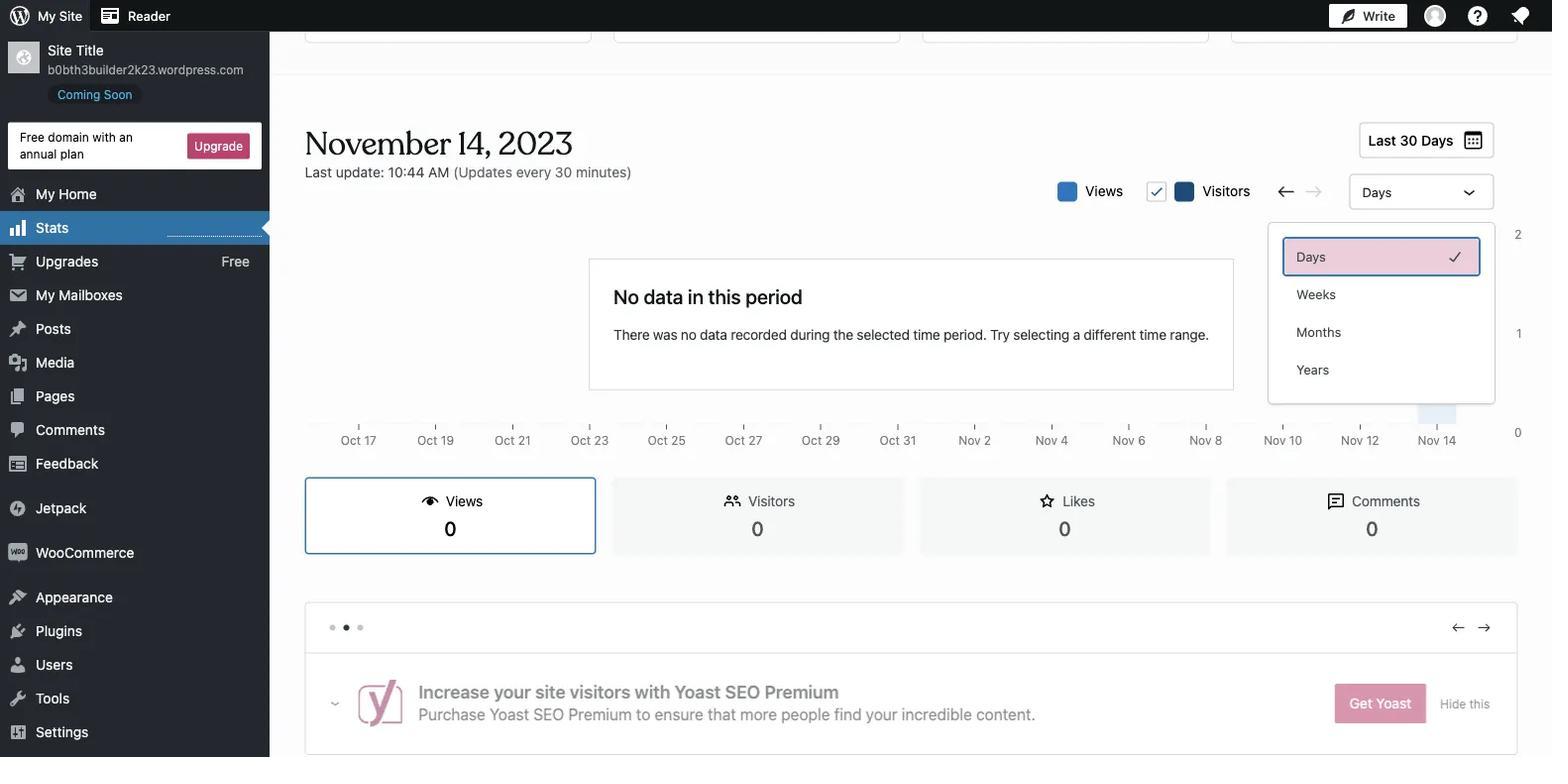 Task type: vqa. For each thing, say whether or not it's contained in the screenshot.
My Home link
yes



Task type: locate. For each thing, give the bounding box(es) containing it.
30 inside button
[[1400, 132, 1418, 148]]

0 vertical spatial 100,000
[[1477, 228, 1522, 241]]

6 nov from the left
[[1341, 434, 1363, 448]]

1 vertical spatial visitors
[[748, 493, 795, 510]]

data left the in
[[644, 285, 683, 308]]

30 inside november 14, 2023 last update: 10:44 am (updates every 30 minutes)
[[555, 164, 572, 180]]

100,000
[[1477, 228, 1522, 241], [1477, 434, 1522, 448]]

1 horizontal spatial days
[[1363, 184, 1392, 199]]

comments inside "link"
[[36, 422, 105, 438]]

hide this
[[1412, 697, 1462, 711]]

oct left 31
[[880, 434, 900, 448]]

1 vertical spatial 100,000
[[1477, 434, 1522, 448]]

1 vertical spatial this
[[1441, 697, 1462, 711]]

nov left "14" at bottom right
[[1418, 434, 1440, 448]]

10
[[1290, 434, 1303, 448]]

nov for nov 10
[[1264, 434, 1286, 448]]

comments up feedback
[[36, 422, 105, 438]]

2 oct from the left
[[417, 434, 438, 448]]

days up "weeks"
[[1297, 249, 1326, 264]]

0 vertical spatial days
[[1421, 132, 1454, 148]]

oct for oct 23
[[571, 434, 591, 448]]

0 horizontal spatial visitors
[[748, 493, 795, 510]]

1 vertical spatial with
[[606, 681, 642, 703]]

2 vertical spatial days
[[1297, 249, 1326, 264]]

1 horizontal spatial yoast
[[646, 681, 692, 703]]

0 horizontal spatial free
[[20, 130, 45, 144]]

more
[[712, 705, 749, 724]]

yoast
[[646, 681, 692, 703], [1348, 695, 1383, 712], [461, 705, 501, 724]]

oct left 27
[[725, 434, 745, 448]]

your left site
[[465, 681, 503, 703]]

last 30 days button
[[1360, 122, 1494, 158]]

oct for oct 19
[[417, 434, 438, 448]]

5 nov from the left
[[1264, 434, 1286, 448]]

1 img image from the top
[[8, 499, 28, 519]]

0 vertical spatial img image
[[8, 499, 28, 519]]

this right hide
[[1441, 697, 1462, 711]]

tools
[[36, 691, 70, 707]]

site inside site title b0bth3builder2k23.wordpress.com
[[48, 42, 72, 58]]

0 down 12
[[1366, 516, 1379, 540]]

soon
[[104, 87, 132, 101]]

30 up days dropdown button at the top of page
[[1400, 132, 1418, 148]]

try
[[990, 327, 1010, 343]]

my up posts
[[36, 287, 55, 303]]

last left update:
[[305, 164, 332, 180]]

plugins
[[36, 623, 82, 639]]

0 vertical spatial visitors
[[1203, 182, 1251, 199]]

media link
[[0, 346, 270, 380]]

img image inside jetpack link
[[8, 499, 28, 519]]

oct left 25
[[648, 434, 668, 448]]

1 vertical spatial days
[[1363, 184, 1392, 199]]

img image
[[8, 499, 28, 519], [8, 543, 28, 563]]

visitors 0
[[748, 493, 795, 540]]

2 time from the left
[[1140, 327, 1167, 343]]

30 right the every on the top left of page
[[555, 164, 572, 180]]

1 vertical spatial 2
[[984, 434, 991, 448]]

comments link
[[0, 413, 270, 447]]

write
[[1363, 8, 1396, 23]]

there
[[614, 327, 650, 343]]

0 for visitors 0
[[752, 516, 764, 540]]

users
[[36, 657, 73, 673]]

premium
[[540, 705, 604, 724]]

data right no
[[700, 327, 727, 343]]

this
[[708, 285, 741, 308], [1441, 697, 1462, 711]]

0 horizontal spatial 30
[[555, 164, 572, 180]]

img image for jetpack
[[8, 499, 28, 519]]

option group
[[1285, 239, 1479, 388]]

2 for nov 2
[[984, 434, 991, 448]]

nov left 6
[[1113, 434, 1135, 448]]

option group containing days
[[1285, 239, 1479, 388]]

1 horizontal spatial 2
[[1515, 228, 1522, 241]]

0 inside comments 0
[[1366, 516, 1379, 540]]

time left period.
[[913, 327, 940, 343]]

my left home
[[36, 186, 55, 202]]

comments 0
[[1352, 493, 1420, 540]]

img image inside woocommerce link
[[8, 543, 28, 563]]

7 nov from the left
[[1418, 434, 1440, 448]]

1 horizontal spatial views
[[1086, 182, 1123, 199]]

jetpack
[[36, 500, 87, 517]]

1 horizontal spatial your
[[838, 705, 869, 724]]

0 vertical spatial free
[[20, 130, 45, 144]]

0 horizontal spatial yoast
[[461, 705, 501, 724]]

upgrades
[[36, 253, 98, 270]]

0 horizontal spatial days
[[1297, 249, 1326, 264]]

your
[[465, 681, 503, 703], [838, 705, 869, 724]]

reader
[[128, 8, 170, 23]]

visitors
[[1203, 182, 1251, 199], [748, 493, 795, 510]]

oct left 21
[[495, 434, 515, 448]]

oct
[[341, 434, 361, 448], [417, 434, 438, 448], [495, 434, 515, 448], [571, 434, 591, 448], [648, 434, 668, 448], [725, 434, 745, 448], [802, 434, 822, 448], [880, 434, 900, 448]]

days inside days dropdown button
[[1363, 184, 1392, 199]]

my profile image
[[1425, 5, 1446, 27]]

31
[[903, 434, 916, 448]]

data
[[644, 285, 683, 308], [700, 327, 727, 343]]

oct for oct 27
[[725, 434, 745, 448]]

oct left 23
[[571, 434, 591, 448]]

last inside november 14, 2023 last update: 10:44 am (updates every 30 minutes)
[[305, 164, 332, 180]]

2 vertical spatial my
[[36, 287, 55, 303]]

appearance
[[36, 589, 113, 606]]

0 horizontal spatial your
[[465, 681, 503, 703]]

1 horizontal spatial visitors
[[1203, 182, 1251, 199]]

1 horizontal spatial data
[[700, 327, 727, 343]]

reader link
[[90, 0, 178, 32]]

0 vertical spatial data
[[644, 285, 683, 308]]

100,000 for 100,000
[[1477, 434, 1522, 448]]

oct left 29
[[802, 434, 822, 448]]

1 oct from the left
[[341, 434, 361, 448]]

coming soon
[[57, 87, 132, 101]]

last inside button
[[1369, 132, 1397, 148]]

highest hourly views 0 image
[[168, 224, 262, 237]]

4 nov from the left
[[1190, 434, 1212, 448]]

days up days dropdown button at the top of page
[[1421, 132, 1454, 148]]

1 horizontal spatial free
[[222, 253, 250, 270]]

free
[[20, 130, 45, 144], [222, 253, 250, 270]]

6 oct from the left
[[725, 434, 745, 448]]

yoast right get
[[1348, 695, 1383, 712]]

weeks
[[1297, 287, 1336, 302]]

1 horizontal spatial time
[[1140, 327, 1167, 343]]

0 inside views 0
[[444, 516, 457, 540]]

oct left the 19
[[417, 434, 438, 448]]

0 vertical spatial 2
[[1515, 228, 1522, 241]]

0 horizontal spatial views
[[446, 493, 483, 510]]

Weeks button
[[1285, 277, 1479, 312]]

0 horizontal spatial 2
[[984, 434, 991, 448]]

nov left 4 on the right of page
[[1036, 434, 1058, 448]]

likes 0
[[1059, 493, 1095, 540]]

oct 27
[[725, 434, 763, 448]]

my mailboxes
[[36, 287, 123, 303]]

4 oct from the left
[[571, 434, 591, 448]]

1 vertical spatial site
[[48, 42, 72, 58]]

ensure
[[626, 705, 675, 724]]

my left reader link
[[38, 8, 56, 23]]

help image
[[1466, 4, 1490, 28]]

pager controls element
[[306, 603, 1517, 654]]

nov right 31
[[959, 434, 981, 448]]

jetpack link
[[0, 492, 270, 525]]

None checkbox
[[1147, 182, 1167, 202]]

1 100,000 from the top
[[1477, 228, 1522, 241]]

next image
[[1476, 619, 1493, 637]]

days down last 30 days
[[1363, 184, 1392, 199]]

free down highest hourly views 0 image
[[222, 253, 250, 270]]

my
[[38, 8, 56, 23], [36, 186, 55, 202], [36, 287, 55, 303]]

8 oct from the left
[[880, 434, 900, 448]]

nov 4
[[1036, 434, 1069, 448]]

yoast left seo
[[461, 705, 501, 724]]

2 img image from the top
[[8, 543, 28, 563]]

likes
[[1063, 493, 1095, 510]]

100,000 2 1 0
[[1477, 228, 1522, 440]]

1 vertical spatial img image
[[8, 543, 28, 563]]

0 vertical spatial last
[[1369, 132, 1397, 148]]

nov for nov 2
[[959, 434, 981, 448]]

nov left 8
[[1190, 434, 1212, 448]]

this inside button
[[1441, 697, 1462, 711]]

0 down likes
[[1059, 516, 1071, 540]]

previous image
[[1450, 619, 1468, 637]]

with up 'to'
[[606, 681, 642, 703]]

nov left 12
[[1341, 434, 1363, 448]]

oct 17
[[341, 434, 377, 448]]

oct for oct 17
[[341, 434, 361, 448]]

free up annual plan
[[20, 130, 45, 144]]

with
[[92, 130, 116, 144], [606, 681, 642, 703]]

visitors
[[541, 681, 602, 703]]

1 vertical spatial your
[[838, 705, 869, 724]]

oct for oct 29
[[802, 434, 822, 448]]

no
[[681, 327, 697, 343]]

last
[[1369, 132, 1397, 148], [305, 164, 332, 180]]

years
[[1297, 362, 1330, 377]]

7 oct from the left
[[802, 434, 822, 448]]

0 horizontal spatial last
[[305, 164, 332, 180]]

visitors for visitors 0
[[748, 493, 795, 510]]

0 vertical spatial with
[[92, 130, 116, 144]]

1 vertical spatial last
[[305, 164, 332, 180]]

1 vertical spatial data
[[700, 327, 727, 343]]

2 for 100,000 2 1 0
[[1515, 228, 1522, 241]]

img image left woocommerce
[[8, 543, 28, 563]]

2 horizontal spatial days
[[1421, 132, 1454, 148]]

comments for comments 0
[[1352, 493, 1420, 510]]

title
[[76, 42, 104, 58]]

5 oct from the left
[[648, 434, 668, 448]]

media
[[36, 354, 75, 371]]

2 100,000 from the top
[[1477, 434, 1522, 448]]

get yoast button
[[1306, 684, 1398, 724]]

Years button
[[1285, 352, 1479, 388]]

img image left jetpack
[[8, 499, 28, 519]]

nov left 10
[[1264, 434, 1286, 448]]

1 vertical spatial free
[[222, 253, 250, 270]]

0 vertical spatial views
[[1086, 182, 1123, 199]]

1 horizontal spatial 30
[[1400, 132, 1418, 148]]

am
[[428, 164, 450, 180]]

site left the title
[[48, 42, 72, 58]]

img image for woocommerce
[[8, 543, 28, 563]]

3 nov from the left
[[1113, 434, 1135, 448]]

purchase
[[390, 705, 457, 724]]

0 vertical spatial comments
[[36, 422, 105, 438]]

2 inside 100,000 2 1 0
[[1515, 228, 1522, 241]]

1 horizontal spatial with
[[606, 681, 642, 703]]

free inside free domain with an annual plan
[[20, 130, 45, 144]]

0 horizontal spatial with
[[92, 130, 116, 144]]

in
[[688, 285, 704, 308]]

0 vertical spatial this
[[708, 285, 741, 308]]

1 vertical spatial views
[[446, 493, 483, 510]]

with left an
[[92, 130, 116, 144]]

your right find
[[838, 705, 869, 724]]

nov for nov 14
[[1418, 434, 1440, 448]]

1 nov from the left
[[959, 434, 981, 448]]

range.
[[1170, 327, 1209, 343]]

increase
[[390, 681, 461, 703]]

0 horizontal spatial this
[[708, 285, 741, 308]]

1 vertical spatial my
[[36, 186, 55, 202]]

pages
[[36, 388, 75, 405]]

days inside days button
[[1297, 249, 1326, 264]]

oct 31
[[880, 434, 916, 448]]

november
[[305, 124, 451, 164]]

2 nov from the left
[[1036, 434, 1058, 448]]

with inside the increase your site visitors with yoast seo premium purchase yoast seo premium to ensure that more people find your incredible content.
[[606, 681, 642, 703]]

days inside last 30 days button
[[1421, 132, 1454, 148]]

visitors for visitors
[[1203, 182, 1251, 199]]

last up days dropdown button at the top of page
[[1369, 132, 1397, 148]]

1 vertical spatial comments
[[1352, 493, 1420, 510]]

selected
[[857, 327, 910, 343]]

1 horizontal spatial this
[[1441, 697, 1462, 711]]

0 inside likes 0
[[1059, 516, 1071, 540]]

0 inside visitors 0
[[752, 516, 764, 540]]

0 vertical spatial 30
[[1400, 132, 1418, 148]]

0 right "14" at bottom right
[[1515, 426, 1522, 440]]

1 horizontal spatial comments
[[1352, 493, 1420, 510]]

people
[[753, 705, 802, 724]]

0 horizontal spatial data
[[644, 285, 683, 308]]

mailboxes
[[59, 287, 123, 303]]

views inside views 0
[[446, 493, 483, 510]]

100,000 right "14" at bottom right
[[1477, 434, 1522, 448]]

100,000 down days dropdown button at the top of page
[[1477, 228, 1522, 241]]

0 horizontal spatial time
[[913, 327, 940, 343]]

0 horizontal spatial comments
[[36, 422, 105, 438]]

this right the in
[[708, 285, 741, 308]]

my home
[[36, 186, 97, 202]]

1 time from the left
[[913, 327, 940, 343]]

find
[[806, 705, 833, 724]]

november 14, 2023 last update: 10:44 am (updates every 30 minutes)
[[305, 124, 632, 180]]

0 down 27
[[752, 516, 764, 540]]

tools link
[[0, 682, 270, 716]]

nov 12
[[1341, 434, 1379, 448]]

site up the title
[[59, 8, 82, 23]]

comments down 12
[[1352, 493, 1420, 510]]

oct left 17
[[341, 434, 361, 448]]

0 down the 19
[[444, 516, 457, 540]]

1 horizontal spatial last
[[1369, 132, 1397, 148]]

0 vertical spatial site
[[59, 8, 82, 23]]

0 vertical spatial my
[[38, 8, 56, 23]]

1 vertical spatial 30
[[555, 164, 572, 180]]

comments for comments
[[36, 422, 105, 438]]

content.
[[948, 705, 1007, 724]]

time left range.
[[1140, 327, 1167, 343]]

3 oct from the left
[[495, 434, 515, 448]]

2 horizontal spatial yoast
[[1348, 695, 1383, 712]]

%)
[[1313, 6, 1332, 22]]

yoast up ensure
[[646, 681, 692, 703]]



Task type: describe. For each thing, give the bounding box(es) containing it.
6
[[1138, 434, 1146, 448]]

hide this button
[[1398, 685, 1493, 723]]

appearance link
[[0, 581, 270, 615]]

users link
[[0, 648, 270, 682]]

17
[[364, 434, 377, 448]]

was
[[653, 327, 677, 343]]

days for days button
[[1297, 249, 1326, 264]]

feedback link
[[0, 447, 270, 481]]

domain
[[48, 130, 89, 144]]

oct for oct 31
[[880, 434, 900, 448]]

Months button
[[1285, 314, 1479, 350]]

21
[[518, 434, 531, 448]]

upgrade
[[194, 139, 243, 153]]

free for free
[[222, 253, 250, 270]]

annual plan
[[20, 147, 84, 161]]

14
[[1444, 434, 1457, 448]]

days button
[[1350, 174, 1494, 210]]

2023
[[498, 124, 573, 164]]

27
[[749, 434, 763, 448]]

an
[[119, 130, 133, 144]]

no data in this period
[[614, 285, 803, 308]]

home
[[59, 186, 97, 202]]

nov for nov 6
[[1113, 434, 1135, 448]]

hide
[[1412, 697, 1438, 711]]

to
[[608, 705, 622, 724]]

site title b0bth3builder2k23.wordpress.com
[[48, 42, 244, 77]]

coming
[[57, 87, 101, 101]]

months
[[1297, 325, 1342, 340]]

4
[[1061, 434, 1069, 448]]

nov for nov 4
[[1036, 434, 1058, 448]]

free domain with an annual plan
[[20, 130, 133, 161]]

nov 2
[[959, 434, 991, 448]]

minutes)
[[576, 164, 632, 180]]

0 inside 100,000 2 1 0
[[1515, 426, 1522, 440]]

0 for views 0
[[444, 516, 457, 540]]

with inside free domain with an annual plan
[[92, 130, 116, 144]]

nov for nov 8
[[1190, 434, 1212, 448]]

my for my site
[[38, 8, 56, 23]]

get yoast
[[1321, 695, 1383, 712]]

nov 6
[[1113, 434, 1146, 448]]

my for my home
[[36, 186, 55, 202]]

my for my mailboxes
[[36, 287, 55, 303]]

different
[[1084, 327, 1136, 343]]

woocommerce
[[36, 545, 134, 561]]

views for views 0
[[446, 493, 483, 510]]

my site link
[[0, 0, 90, 32]]

stats link
[[0, 211, 270, 245]]

plugins link
[[0, 615, 270, 648]]

selecting
[[1013, 327, 1070, 343]]

b0bth3builder2k23.wordpress.com
[[48, 63, 244, 77]]

seo premium
[[697, 681, 811, 703]]

oct 29
[[802, 434, 840, 448]]

my site
[[38, 8, 82, 23]]

incredible
[[873, 705, 944, 724]]

there was no data recorded during the selected time period. try selecting a different time range.
[[614, 327, 1209, 343]]

free for free domain with an annual plan
[[20, 130, 45, 144]]

stats
[[36, 220, 69, 236]]

get
[[1321, 695, 1344, 712]]

increase your site visitors with yoast seo premium purchase yoast seo premium to ensure that more people find your incredible content.
[[390, 681, 1007, 724]]

yoast inside button
[[1348, 695, 1383, 712]]

no
[[614, 285, 639, 308]]

oct for oct 25
[[648, 434, 668, 448]]

oct 23
[[571, 434, 609, 448]]

29
[[825, 434, 840, 448]]

every
[[516, 164, 551, 180]]

recorded
[[731, 327, 787, 343]]

1
[[1517, 327, 1522, 341]]

oct for oct 21
[[495, 434, 515, 448]]

during
[[790, 327, 830, 343]]

seo
[[505, 705, 536, 724]]

pages link
[[0, 380, 270, 413]]

12
[[1367, 434, 1379, 448]]

nov 8
[[1190, 434, 1223, 448]]

views 0
[[444, 493, 483, 540]]

my mailboxes link
[[0, 279, 270, 312]]

woocommerce link
[[0, 536, 270, 570]]

upgrade button
[[187, 133, 250, 159]]

0 for likes 0
[[1059, 516, 1071, 540]]

25
[[671, 434, 686, 448]]

update:
[[336, 164, 384, 180]]

views for views
[[1086, 182, 1123, 199]]

settings
[[36, 724, 89, 741]]

write link
[[1329, 0, 1408, 32]]

oct 25
[[648, 434, 686, 448]]

oct 21
[[495, 434, 531, 448]]

Days button
[[1285, 239, 1479, 275]]

days for days dropdown button at the top of page
[[1363, 184, 1392, 199]]

site inside my site link
[[59, 8, 82, 23]]

nov for nov 12
[[1341, 434, 1363, 448]]

0 vertical spatial your
[[465, 681, 503, 703]]

8
[[1215, 434, 1223, 448]]

manage your notifications image
[[1509, 4, 1533, 28]]

14,
[[458, 124, 491, 164]]

(updates
[[453, 164, 512, 180]]

nov 10
[[1264, 434, 1303, 448]]

0 for comments 0
[[1366, 516, 1379, 540]]

100,000 for 100,000 2 1 0
[[1477, 228, 1522, 241]]



